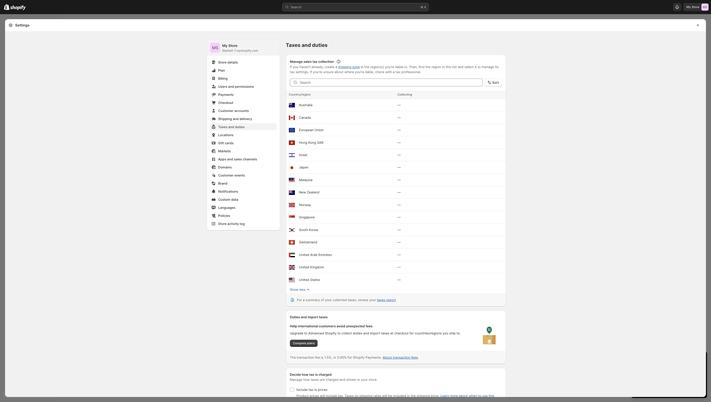 Task type: locate. For each thing, give the bounding box(es) containing it.
0 vertical spatial taxes
[[286, 42, 300, 48]]

2 customer from the top
[[218, 173, 234, 178]]

1 horizontal spatial shopify
[[353, 356, 365, 360]]

1 horizontal spatial for
[[410, 331, 414, 336]]

collect
[[342, 331, 352, 336]]

0 horizontal spatial sales
[[234, 157, 242, 161]]

— for hong kong sar
[[397, 141, 401, 145]]

upgrade to advanced shopify to collect duties and import taxes at checkout for countries/regions you ship to.
[[290, 331, 461, 336]]

sales up domains link
[[234, 157, 242, 161]]

0 horizontal spatial the
[[364, 65, 369, 69]]

malaysia
[[299, 178, 312, 182]]

1 vertical spatial shopify
[[353, 356, 365, 360]]

states
[[310, 278, 320, 282]]

2 — from the top
[[397, 116, 401, 120]]

— for united arab emirates
[[397, 253, 401, 257]]

prices down include tax in prices
[[310, 394, 319, 398]]

2 horizontal spatial your
[[369, 298, 376, 302]]

0 vertical spatial .
[[396, 298, 397, 302]]

14 — from the top
[[397, 265, 401, 269]]

charged up are
[[319, 373, 332, 377]]

0 horizontal spatial duties
[[235, 125, 245, 129]]

1 vertical spatial united
[[299, 265, 309, 269]]

2 manage from the top
[[290, 378, 302, 382]]

is for charged
[[315, 373, 318, 377]]

emirates
[[318, 253, 332, 257]]

— for norway
[[397, 203, 401, 207]]

0 horizontal spatial you
[[293, 65, 298, 69]]

0 horizontal spatial import
[[308, 315, 318, 319]]

learn
[[440, 394, 449, 398]]

tax down liable
[[396, 70, 400, 74]]

south korea
[[299, 228, 318, 232]]

your inside decide how tax is charged manage how taxes are charged and shown in your store.
[[361, 378, 368, 382]]

you're down zone
[[355, 70, 364, 74]]

sort button
[[485, 79, 502, 87]]

manage down decide
[[290, 378, 302, 382]]

the
[[364, 65, 369, 69], [425, 65, 431, 69], [411, 394, 416, 398]]

you
[[293, 65, 298, 69], [443, 331, 448, 336]]

my store image
[[701, 4, 709, 11]]

new zealand
[[299, 190, 319, 195]]

liable
[[395, 65, 403, 69]]

7 — from the top
[[397, 178, 401, 182]]

in right "include"
[[314, 388, 317, 392]]

— for united kingdom
[[397, 265, 401, 269]]

and right "list"
[[458, 65, 464, 69]]

0 vertical spatial charged
[[319, 373, 332, 377]]

in
[[361, 65, 363, 69], [442, 65, 445, 69], [357, 378, 360, 382], [314, 388, 317, 392], [407, 394, 410, 398]]

2 horizontal spatial shipping
[[417, 394, 430, 398]]

international
[[298, 324, 318, 328]]

1 manage from the top
[[290, 60, 303, 64]]

your right of
[[325, 298, 332, 302]]

learn more about when to use this setting link
[[296, 394, 494, 402]]

1 customer from the top
[[218, 109, 234, 113]]

2 vertical spatial taxes
[[345, 394, 354, 398]]

united for united kingdom
[[299, 265, 309, 269]]

duties up locations link
[[235, 125, 245, 129]]

1 vertical spatial a
[[393, 70, 395, 74]]

.
[[396, 298, 397, 302], [418, 356, 419, 360]]

taxes down shipping
[[218, 125, 227, 129]]

brand
[[218, 182, 227, 186]]

0 vertical spatial about
[[335, 70, 343, 74]]

8 — from the top
[[397, 190, 401, 195]]

shopify
[[325, 331, 337, 336], [353, 356, 365, 360]]

united up the less
[[299, 278, 309, 282]]

customer down domains
[[218, 173, 234, 178]]

prices down are
[[318, 388, 327, 392]]

is inside decide how tax is charged manage how taxes are charged and shown in your store.
[[315, 373, 318, 377]]

shipping left price.
[[417, 394, 430, 398]]

store down policies
[[218, 222, 227, 226]]

norway link
[[299, 203, 311, 207]]

2 horizontal spatial taxes
[[345, 394, 354, 398]]

0 vertical spatial manage
[[290, 60, 303, 64]]

if down haven't
[[310, 70, 312, 74]]

my store
[[686, 5, 699, 9]]

0 vertical spatial my
[[686, 5, 691, 9]]

12 — from the top
[[397, 240, 401, 244]]

shipping and delivery link
[[210, 115, 277, 122]]

european union
[[299, 128, 324, 132]]

0 vertical spatial sales
[[303, 60, 312, 64]]

in right shown
[[357, 378, 360, 382]]

sort
[[492, 81, 499, 85]]

— for japan
[[397, 166, 401, 170]]

include tax in prices
[[296, 388, 327, 392]]

prices
[[318, 388, 327, 392], [310, 394, 319, 398]]

list
[[452, 65, 457, 69]]

taxes left are
[[311, 378, 319, 382]]

2 horizontal spatial the
[[425, 65, 431, 69]]

apps and sales channels link
[[210, 156, 277, 163]]

you up settings.
[[293, 65, 298, 69]]

will left be
[[382, 394, 387, 398]]

in right the included
[[407, 394, 410, 398]]

import left the at
[[370, 331, 380, 336]]

customer events
[[218, 173, 245, 178]]

0 vertical spatial fees
[[366, 324, 373, 328]]

about inside learn more about when to use this setting
[[459, 394, 468, 398]]

0 vertical spatial united
[[299, 253, 309, 257]]

the right find
[[425, 65, 431, 69]]

1 horizontal spatial is
[[321, 356, 323, 360]]

1 horizontal spatial my
[[686, 5, 691, 9]]

duties up collection
[[312, 42, 328, 48]]

a right for
[[303, 298, 305, 302]]

taxes and duties inside taxes and duties link
[[218, 125, 245, 129]]

2 horizontal spatial duties
[[353, 331, 362, 336]]

tax left settings.
[[290, 70, 295, 74]]

1 horizontal spatial taxes and duties
[[286, 42, 328, 48]]

0.85%
[[337, 356, 347, 360]]

shipping right on
[[359, 394, 372, 398]]

if left haven't
[[290, 65, 292, 69]]

transaction left fee
[[297, 356, 314, 360]]

0 horizontal spatial my
[[222, 43, 227, 48]]

1 vertical spatial about
[[459, 394, 468, 398]]

0 horizontal spatial if
[[290, 65, 292, 69]]

if
[[290, 65, 292, 69], [310, 70, 312, 74]]

settings dialog
[[5, 19, 706, 402]]

1 day left in your trial element
[[631, 365, 707, 398]]

my inside my store 8ba5a5-7.myshopify.com
[[222, 43, 227, 48]]

to right the it
[[478, 65, 481, 69]]

1 horizontal spatial fees
[[411, 356, 418, 360]]

0 horizontal spatial a
[[303, 298, 305, 302]]

shopify image
[[4, 4, 9, 10], [10, 5, 26, 10]]

with
[[385, 70, 392, 74]]

4 — from the top
[[397, 141, 401, 145]]

store inside my store 8ba5a5-7.myshopify.com
[[228, 43, 238, 48]]

to down avoid
[[338, 331, 341, 336]]

and right duties
[[301, 315, 307, 319]]

transaction right the about
[[393, 356, 410, 360]]

is right fee
[[321, 356, 323, 360]]

region
[[431, 65, 441, 69]]

for a summary of your collected taxes, review your taxes report .
[[297, 298, 397, 302]]

1 vertical spatial sales
[[234, 157, 242, 161]]

to inside in the region(s) you're liable in. then, find the region in this list and select it to manage its tax settings. if you're unsure about where you're liable, check with a tax professional.
[[478, 65, 481, 69]]

advanced
[[308, 331, 324, 336]]

1 horizontal spatial a
[[335, 65, 337, 69]]

the up liable,
[[364, 65, 369, 69]]

hong kong sar link
[[299, 141, 323, 145]]

united kingdom link
[[299, 265, 324, 269]]

about right more
[[459, 394, 468, 398]]

checkout link
[[210, 99, 277, 106]]

sales
[[303, 60, 312, 64], [234, 157, 242, 161]]

0 vertical spatial this
[[446, 65, 451, 69]]

0 horizontal spatial fees
[[366, 324, 373, 328]]

— for switzerland
[[397, 240, 401, 244]]

how
[[302, 373, 308, 377], [303, 378, 310, 382]]

shipping and delivery
[[218, 117, 252, 121]]

my store image
[[210, 43, 220, 53]]

and left shown
[[339, 378, 345, 382]]

arab
[[310, 253, 317, 257]]

1 vertical spatial this
[[489, 394, 494, 398]]

2 vertical spatial united
[[299, 278, 309, 282]]

my
[[686, 5, 691, 9], [222, 43, 227, 48]]

markets
[[218, 149, 231, 153]]

you're down already,
[[313, 70, 322, 74]]

use
[[482, 394, 488, 398]]

duties down unexpected
[[353, 331, 362, 336]]

0 vertical spatial is
[[321, 356, 323, 360]]

my up 8ba5a5-
[[222, 43, 227, 48]]

store left my store image
[[692, 5, 699, 9]]

duties and import taxes
[[290, 315, 328, 319]]

0 horizontal spatial taxes
[[218, 125, 227, 129]]

transaction
[[297, 356, 314, 360], [393, 356, 410, 360]]

1 horizontal spatial shipping
[[359, 394, 372, 398]]

1 — from the top
[[397, 103, 401, 107]]

1 vertical spatial you
[[443, 331, 448, 336]]

how up "include"
[[303, 378, 310, 382]]

and down unexpected
[[363, 331, 369, 336]]

1 horizontal spatial if
[[310, 70, 312, 74]]

1 vertical spatial for
[[348, 356, 352, 360]]

policies
[[218, 214, 230, 218]]

shopify left payments.
[[353, 356, 365, 360]]

this right use
[[489, 394, 494, 398]]

1 horizontal spatial transaction
[[393, 356, 410, 360]]

sales up haven't
[[303, 60, 312, 64]]

fees
[[366, 324, 373, 328], [411, 356, 418, 360]]

your
[[325, 298, 332, 302], [369, 298, 376, 302], [361, 378, 368, 382]]

1 vertical spatial duties
[[235, 125, 245, 129]]

1 horizontal spatial your
[[361, 378, 368, 382]]

0 horizontal spatial is
[[315, 373, 318, 377]]

a right create
[[335, 65, 337, 69]]

users and permissions link
[[210, 83, 277, 90]]

report
[[386, 298, 396, 302]]

billing link
[[210, 75, 277, 82]]

and inside decide how tax is charged manage how taxes are charged and shown in your store.
[[339, 378, 345, 382]]

the right the included
[[411, 394, 416, 398]]

1 vertical spatial taxes and duties
[[218, 125, 245, 129]]

to down international
[[304, 331, 307, 336]]

about
[[335, 70, 343, 74], [459, 394, 468, 398]]

shipping up the where at the top left
[[338, 65, 351, 69]]

this inside in the region(s) you're liable in. then, find the region in this list and select it to manage its tax settings. if you're unsure about where you're liable, check with a tax professional.
[[446, 65, 451, 69]]

import up international
[[308, 315, 318, 319]]

0 horizontal spatial will
[[320, 394, 325, 398]]

and
[[302, 42, 311, 48], [458, 65, 464, 69], [228, 85, 234, 89], [233, 117, 239, 121], [228, 125, 234, 129], [227, 157, 233, 161], [301, 315, 307, 319], [363, 331, 369, 336], [339, 378, 345, 382]]

2 will from the left
[[382, 394, 387, 398]]

1 vertical spatial my
[[222, 43, 227, 48]]

15 — from the top
[[397, 278, 401, 282]]

— for israel
[[397, 153, 401, 157]]

summary
[[306, 298, 320, 302]]

11 — from the top
[[397, 228, 401, 232]]

to left use
[[478, 394, 481, 398]]

in.
[[404, 65, 408, 69]]

will left the include
[[320, 394, 325, 398]]

or
[[333, 356, 336, 360]]

billing
[[218, 77, 228, 81]]

1 vertical spatial charged
[[326, 378, 339, 382]]

1 united from the top
[[299, 253, 309, 257]]

0 vertical spatial shopify
[[325, 331, 337, 336]]

compare plans
[[293, 342, 315, 345]]

find
[[419, 65, 425, 69]]

1 vertical spatial manage
[[290, 378, 302, 382]]

in right the "region"
[[442, 65, 445, 69]]

is up include tax in prices
[[315, 373, 318, 377]]

1 horizontal spatial .
[[418, 356, 419, 360]]

about left the where at the top left
[[335, 70, 343, 74]]

dialog
[[708, 19, 711, 397]]

country/region
[[289, 93, 311, 96]]

united left arab
[[299, 253, 309, 257]]

and down shipping and delivery
[[228, 125, 234, 129]]

0 horizontal spatial .
[[396, 298, 397, 302]]

3 — from the top
[[397, 128, 401, 132]]

canada
[[299, 116, 311, 120]]

0 horizontal spatial this
[[446, 65, 451, 69]]

charged
[[319, 373, 332, 377], [326, 378, 339, 382]]

liable,
[[365, 70, 374, 74]]

avoid
[[337, 324, 345, 328]]

customer accounts
[[218, 109, 249, 113]]

be
[[388, 394, 392, 398]]

1 vertical spatial taxes
[[218, 125, 227, 129]]

more
[[450, 394, 458, 398]]

product prices will include tax. taxes on shipping rates will be included in the shipping price.
[[296, 394, 440, 398]]

0 horizontal spatial taxes and duties
[[218, 125, 245, 129]]

on
[[355, 394, 358, 398]]

unexpected
[[346, 324, 365, 328]]

united left kingdom
[[299, 265, 309, 269]]

taxes up haven't
[[286, 42, 300, 48]]

charged right are
[[326, 378, 339, 382]]

european
[[299, 128, 314, 132]]

1 vertical spatial customer
[[218, 173, 234, 178]]

taxes and duties up manage sales tax collection
[[286, 42, 328, 48]]

2 vertical spatial duties
[[353, 331, 362, 336]]

taxes and duties
[[286, 42, 328, 48], [218, 125, 245, 129]]

1 transaction from the left
[[297, 356, 314, 360]]

custom data link
[[210, 196, 277, 203]]

1 horizontal spatial this
[[489, 394, 494, 398]]

0 vertical spatial duties
[[312, 42, 328, 48]]

the transaction fee is 1.5%, or 0.85% for shopify payments. about transaction fees .
[[290, 356, 419, 360]]

united arab emirates link
[[299, 253, 332, 257]]

if you haven't already, create a shipping zone
[[290, 65, 360, 69]]

cards
[[225, 141, 234, 145]]

taxes and duties down shipping and delivery
[[218, 125, 245, 129]]

0 horizontal spatial transaction
[[297, 356, 314, 360]]

—
[[397, 103, 401, 107], [397, 116, 401, 120], [397, 128, 401, 132], [397, 141, 401, 145], [397, 153, 401, 157], [397, 166, 401, 170], [397, 178, 401, 182], [397, 190, 401, 195], [397, 203, 401, 207], [397, 215, 401, 220], [397, 228, 401, 232], [397, 240, 401, 244], [397, 253, 401, 257], [397, 265, 401, 269], [397, 278, 401, 282]]

this
[[446, 65, 451, 69], [489, 394, 494, 398]]

tax up include tax in prices
[[309, 373, 314, 377]]

you left "ship"
[[443, 331, 448, 336]]

your right review
[[369, 298, 376, 302]]

you're up with
[[385, 65, 394, 69]]

your left the store.
[[361, 378, 368, 382]]

taxes left on
[[345, 394, 354, 398]]

0 horizontal spatial about
[[335, 70, 343, 74]]

9 — from the top
[[397, 203, 401, 207]]

already,
[[311, 65, 324, 69]]

to
[[478, 65, 481, 69], [304, 331, 307, 336], [338, 331, 341, 336], [478, 394, 481, 398]]

store up 8ba5a5-
[[228, 43, 238, 48]]

0 vertical spatial if
[[290, 65, 292, 69]]

0 vertical spatial how
[[302, 373, 308, 377]]

2 horizontal spatial a
[[393, 70, 395, 74]]

— for united states
[[397, 278, 401, 282]]

this left "list"
[[446, 65, 451, 69]]

6 — from the top
[[397, 166, 401, 170]]

3 united from the top
[[299, 278, 309, 282]]

customer down checkout
[[218, 109, 234, 113]]

for right 0.85%
[[348, 356, 352, 360]]

in inside decide how tax is charged manage how taxes are charged and shown in your store.
[[357, 378, 360, 382]]

0 vertical spatial customer
[[218, 109, 234, 113]]

13 — from the top
[[397, 253, 401, 257]]

my for my store 8ba5a5-7.myshopify.com
[[222, 43, 227, 48]]

1 horizontal spatial will
[[382, 394, 387, 398]]

how right decide
[[302, 373, 308, 377]]

2 united from the top
[[299, 265, 309, 269]]

1 horizontal spatial import
[[370, 331, 380, 336]]

my left my store image
[[686, 5, 691, 9]]

1 horizontal spatial about
[[459, 394, 468, 398]]

1 vertical spatial is
[[315, 373, 318, 377]]

and down customer accounts
[[233, 117, 239, 121]]

for right the 'checkout'
[[410, 331, 414, 336]]

tax right "include"
[[309, 388, 313, 392]]

10 — from the top
[[397, 215, 401, 220]]

a right with
[[393, 70, 395, 74]]

shopify down help international customers avoid unexpected fees
[[325, 331, 337, 336]]

5 — from the top
[[397, 153, 401, 157]]

manage up haven't
[[290, 60, 303, 64]]

1 vertical spatial fees
[[411, 356, 418, 360]]

0 vertical spatial import
[[308, 315, 318, 319]]

— for singapore
[[397, 215, 401, 220]]

to inside learn more about when to use this setting
[[478, 394, 481, 398]]

0 vertical spatial taxes and duties
[[286, 42, 328, 48]]



Task type: describe. For each thing, give the bounding box(es) containing it.
1 vertical spatial import
[[370, 331, 380, 336]]

create
[[325, 65, 334, 69]]

1 will from the left
[[320, 394, 325, 398]]

learn more about when to use this setting
[[296, 394, 494, 402]]

locations
[[218, 133, 233, 137]]

hong
[[299, 141, 307, 145]]

japan
[[299, 166, 308, 170]]

1 horizontal spatial taxes
[[286, 42, 300, 48]]

1 horizontal spatial sales
[[303, 60, 312, 64]]

payments.
[[366, 356, 382, 360]]

include
[[326, 394, 337, 398]]

decide how tax is charged manage how taxes are charged and shown in your store.
[[290, 373, 378, 382]]

store details link
[[210, 59, 277, 66]]

customer accounts link
[[210, 107, 277, 114]]

setting
[[296, 399, 307, 402]]

in the region(s) you're liable in. then, find the region in this list and select it to manage its tax settings. if you're unsure about where you're liable, check with a tax professional.
[[290, 65, 499, 74]]

store activity log
[[218, 222, 245, 226]]

where
[[344, 70, 354, 74]]

union
[[315, 128, 324, 132]]

0 vertical spatial a
[[335, 65, 337, 69]]

shop settings menu element
[[207, 40, 280, 231]]

0 vertical spatial you
[[293, 65, 298, 69]]

activity
[[227, 222, 239, 226]]

1.5%,
[[324, 356, 332, 360]]

in right zone
[[361, 65, 363, 69]]

— for new zealand
[[397, 190, 401, 195]]

and right the 'users'
[[228, 85, 234, 89]]

show less
[[290, 288, 306, 292]]

new
[[299, 190, 306, 195]]

norway
[[299, 203, 311, 207]]

— for canada
[[397, 116, 401, 120]]

languages link
[[210, 204, 277, 211]]

— for south korea
[[397, 228, 401, 232]]

south korea link
[[299, 228, 318, 232]]

0 horizontal spatial for
[[348, 356, 352, 360]]

⌘ k
[[420, 5, 426, 9]]

store activity log link
[[210, 220, 277, 228]]

— for australia
[[397, 103, 401, 107]]

kong
[[308, 141, 316, 145]]

0 horizontal spatial your
[[325, 298, 332, 302]]

1 vertical spatial .
[[418, 356, 419, 360]]

show less button
[[287, 286, 499, 293]]

united for united arab emirates
[[299, 253, 309, 257]]

european union link
[[299, 128, 324, 132]]

a inside in the region(s) you're liable in. then, find the region in this list and select it to manage its tax settings. if you're unsure about where you're liable, check with a tax professional.
[[393, 70, 395, 74]]

collection
[[318, 60, 334, 64]]

taxes left the at
[[381, 331, 389, 336]]

gift cards
[[218, 141, 234, 145]]

my for my store
[[686, 5, 691, 9]]

⌘
[[420, 5, 423, 9]]

help international customers avoid unexpected fees
[[290, 324, 373, 328]]

2 horizontal spatial you're
[[385, 65, 394, 69]]

united for united states
[[299, 278, 309, 282]]

taxes up customers
[[319, 315, 328, 319]]

log
[[240, 222, 245, 226]]

locations link
[[210, 132, 277, 139]]

shipping
[[218, 117, 232, 121]]

sales inside shop settings menu element
[[234, 157, 242, 161]]

plan link
[[210, 67, 277, 74]]

store details
[[218, 60, 238, 64]]

0 vertical spatial for
[[410, 331, 414, 336]]

this inside learn more about when to use this setting
[[489, 394, 494, 398]]

singapore link
[[299, 215, 315, 220]]

1 vertical spatial how
[[303, 378, 310, 382]]

check
[[375, 70, 384, 74]]

and right apps
[[227, 157, 233, 161]]

are
[[320, 378, 325, 382]]

malaysia link
[[299, 178, 312, 182]]

collecting
[[397, 93, 412, 96]]

my store 8ba5a5-7.myshopify.com
[[222, 43, 258, 53]]

— for malaysia
[[397, 178, 401, 182]]

customer for customer accounts
[[218, 109, 234, 113]]

ship
[[449, 331, 456, 336]]

compare
[[293, 342, 306, 345]]

duties inside shop settings menu element
[[235, 125, 245, 129]]

canada link
[[299, 116, 311, 120]]

about inside in the region(s) you're liable in. then, find the region in this list and select it to manage its tax settings. if you're unsure about where you're liable, check with a tax professional.
[[335, 70, 343, 74]]

about transaction fees link
[[383, 356, 418, 360]]

0 horizontal spatial you're
[[313, 70, 322, 74]]

review
[[358, 298, 368, 302]]

manage inside decide how tax is charged manage how taxes are charged and shown in your store.
[[290, 378, 302, 382]]

plans
[[307, 342, 315, 345]]

about
[[383, 356, 392, 360]]

at
[[390, 331, 393, 336]]

payments link
[[210, 91, 277, 98]]

less
[[299, 288, 306, 292]]

israel link
[[299, 153, 307, 157]]

gift cards link
[[210, 140, 277, 147]]

tax inside decide how tax is charged manage how taxes are charged and shown in your store.
[[309, 373, 314, 377]]

notifications link
[[210, 188, 277, 195]]

sar
[[317, 141, 323, 145]]

is for 1.5%,
[[321, 356, 323, 360]]

1 horizontal spatial you
[[443, 331, 448, 336]]

— for european union
[[397, 128, 401, 132]]

1 horizontal spatial shopify image
[[10, 5, 26, 10]]

store.
[[369, 378, 378, 382]]

accounts
[[234, 109, 249, 113]]

2 vertical spatial a
[[303, 298, 305, 302]]

switzerland
[[299, 240, 317, 244]]

switzerland link
[[299, 240, 317, 244]]

and up manage sales tax collection
[[302, 42, 311, 48]]

kingdom
[[310, 265, 324, 269]]

taxes and duties link
[[210, 123, 277, 131]]

compare plans link
[[290, 340, 318, 347]]

included
[[393, 394, 406, 398]]

shown
[[346, 378, 356, 382]]

if inside in the region(s) you're liable in. then, find the region in this list and select it to manage its tax settings. if you're unsure about where you're liable, check with a tax professional.
[[310, 70, 312, 74]]

1 horizontal spatial duties
[[312, 42, 328, 48]]

product
[[296, 394, 309, 398]]

taxes left report
[[377, 298, 385, 302]]

new zealand link
[[299, 190, 319, 195]]

1 horizontal spatial the
[[411, 394, 416, 398]]

taxes inside decide how tax is charged manage how taxes are charged and shown in your store.
[[311, 378, 319, 382]]

1 vertical spatial prices
[[310, 394, 319, 398]]

checkout
[[218, 101, 233, 105]]

store up the "plan"
[[218, 60, 227, 64]]

2 transaction from the left
[[393, 356, 410, 360]]

0 horizontal spatial shipping
[[338, 65, 351, 69]]

fee
[[315, 356, 320, 360]]

tax up already,
[[313, 60, 318, 64]]

details
[[227, 60, 238, 64]]

events
[[234, 173, 245, 178]]

collected
[[333, 298, 347, 302]]

customer for customer events
[[218, 173, 234, 178]]

Search text field
[[300, 79, 483, 87]]

when
[[469, 394, 477, 398]]

search
[[291, 5, 301, 9]]

manage
[[482, 65, 494, 69]]

zealand
[[307, 190, 319, 195]]

1 horizontal spatial you're
[[355, 70, 364, 74]]

0 vertical spatial prices
[[318, 388, 327, 392]]

haven't
[[299, 65, 311, 69]]

0 horizontal spatial shopify
[[325, 331, 337, 336]]

custom
[[218, 198, 230, 202]]

settings
[[15, 23, 29, 27]]

and inside in the region(s) you're liable in. then, find the region in this list and select it to manage its tax settings. if you're unsure about where you're liable, check with a tax professional.
[[458, 65, 464, 69]]

to.
[[457, 331, 461, 336]]

japan link
[[299, 166, 308, 170]]

taxes inside shop settings menu element
[[218, 125, 227, 129]]

brand link
[[210, 180, 277, 187]]

zone
[[352, 65, 360, 69]]

ms button
[[210, 43, 220, 53]]

0 horizontal spatial shopify image
[[4, 4, 9, 10]]



